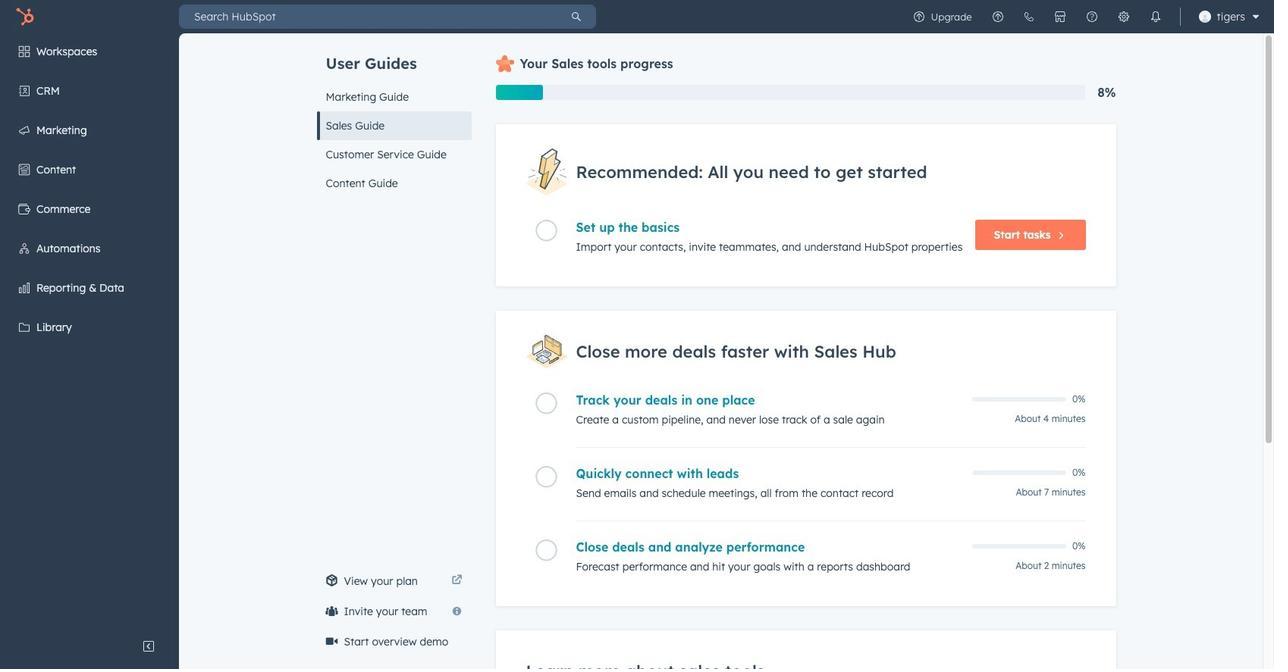 Task type: locate. For each thing, give the bounding box(es) containing it.
Search HubSpot search field
[[179, 5, 557, 29]]

marketplaces image
[[1054, 11, 1066, 23]]

menu
[[903, 0, 1265, 33], [0, 33, 179, 632]]

howard n/a image
[[1199, 11, 1211, 23]]

0 horizontal spatial menu
[[0, 33, 179, 632]]

progress bar
[[496, 85, 543, 100]]

free trials image
[[992, 11, 1004, 23]]



Task type: describe. For each thing, give the bounding box(es) containing it.
1 horizontal spatial menu
[[903, 0, 1265, 33]]

settings image
[[1118, 11, 1130, 23]]

help image
[[1086, 11, 1098, 23]]

link opens in a new window image
[[452, 576, 462, 587]]

notifications image
[[1149, 11, 1162, 23]]

user guides element
[[317, 33, 471, 198]]

link opens in a new window image
[[452, 573, 462, 591]]



Task type: vqa. For each thing, say whether or not it's contained in the screenshot.
left menu
yes



